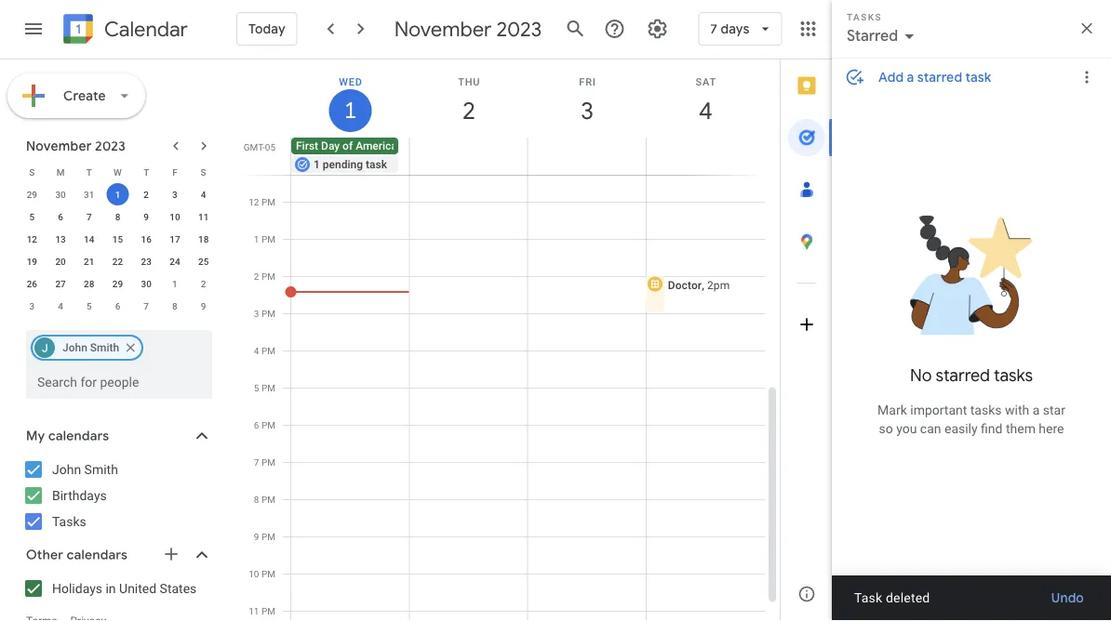 Task type: vqa. For each thing, say whether or not it's contained in the screenshot.


Task type: locate. For each thing, give the bounding box(es) containing it.
december 9 element
[[192, 295, 215, 317]]

6 inside grid
[[254, 420, 259, 431]]

0 vertical spatial 30
[[55, 189, 66, 200]]

pm down "9 pm" on the left bottom of the page
[[261, 569, 275, 580]]

calendars up in
[[67, 547, 128, 564]]

12 up '1 pm'
[[249, 196, 259, 208]]

8 pm
[[254, 494, 275, 505]]

6
[[58, 211, 63, 222], [115, 301, 120, 312], [254, 420, 259, 431]]

1 for 1 pm
[[254, 234, 259, 245]]

12 for 12
[[27, 234, 37, 245]]

add other calendars image
[[162, 545, 181, 564]]

row containing 12
[[18, 228, 218, 250]]

0 vertical spatial november
[[394, 16, 492, 42]]

holidays
[[52, 581, 102, 596]]

1 vertical spatial 5
[[86, 301, 92, 312]]

row containing 19
[[18, 250, 218, 273]]

1 row from the top
[[18, 161, 218, 183]]

pm up the 2 pm at the top left of page
[[261, 234, 275, 245]]

0 vertical spatial 11
[[198, 211, 209, 222]]

2 vertical spatial 5
[[254, 382, 259, 394]]

9
[[144, 211, 149, 222], [201, 301, 206, 312], [254, 531, 259, 542]]

3 pm from the top
[[261, 271, 275, 282]]

gmt-05
[[244, 141, 275, 153]]

24
[[170, 256, 180, 267]]

29 for october 29 element
[[27, 189, 37, 200]]

s
[[29, 167, 35, 178], [201, 167, 206, 178]]

20
[[55, 256, 66, 267]]

november 2023 up m
[[26, 138, 126, 154]]

Search for people text field
[[37, 366, 201, 399]]

1 vertical spatial november
[[26, 138, 92, 154]]

8 up "9 pm" on the left bottom of the page
[[254, 494, 259, 505]]

1 vertical spatial calendars
[[67, 547, 128, 564]]

29
[[27, 189, 37, 200], [112, 278, 123, 289]]

row group
[[18, 183, 218, 317]]

pm down "5 pm"
[[261, 420, 275, 431]]

1 horizontal spatial 12
[[249, 196, 259, 208]]

row containing s
[[18, 161, 218, 183]]

0 horizontal spatial 2023
[[95, 138, 126, 154]]

tab list inside the "side panel" section
[[781, 60, 833, 569]]

cell down 3 link
[[528, 138, 646, 175]]

calendars up the john smith
[[48, 428, 109, 445]]

pm for 3 pm
[[261, 308, 275, 319]]

november 2023 grid
[[18, 161, 218, 317]]

calendars for other calendars
[[67, 547, 128, 564]]

0 vertical spatial calendars
[[48, 428, 109, 445]]

1 horizontal spatial 11
[[249, 606, 259, 617]]

1 down wed on the left of page
[[343, 96, 356, 125]]

0 vertical spatial 5
[[29, 211, 35, 222]]

12
[[249, 196, 259, 208], [27, 234, 37, 245]]

calendar
[[104, 16, 188, 42]]

t up october 31 'element'
[[86, 167, 92, 178]]

7 up 14 element
[[86, 211, 92, 222]]

3 row from the top
[[18, 206, 218, 228]]

2 horizontal spatial 6
[[254, 420, 259, 431]]

november 2023
[[394, 16, 542, 42], [26, 138, 126, 154]]

cell
[[409, 138, 528, 175], [528, 138, 646, 175], [646, 138, 764, 175]]

0 horizontal spatial s
[[29, 167, 35, 178]]

11
[[198, 211, 209, 222], [249, 606, 259, 617]]

4 link
[[684, 89, 727, 132]]

12 inside grid
[[249, 196, 259, 208]]

30 for the october 30 element
[[55, 189, 66, 200]]

7 for 7 days
[[710, 20, 718, 37]]

selected people list box
[[26, 330, 212, 366]]

2 vertical spatial 9
[[254, 531, 259, 542]]

wed 1
[[339, 76, 363, 125]]

0 horizontal spatial t
[[86, 167, 92, 178]]

6 down "5 pm"
[[254, 420, 259, 431]]

05
[[265, 141, 275, 153]]

30
[[55, 189, 66, 200], [141, 278, 152, 289]]

0 vertical spatial 9
[[144, 211, 149, 222]]

pm for 10 pm
[[261, 569, 275, 580]]

5 down the 28 element
[[86, 301, 92, 312]]

john smith, selected option
[[31, 333, 144, 363]]

5 row from the top
[[18, 250, 218, 273]]

7 down 6 pm
[[254, 457, 259, 468]]

2 horizontal spatial 8
[[254, 494, 259, 505]]

7 inside grid
[[254, 457, 259, 468]]

sat
[[696, 76, 716, 87]]

row containing 5
[[18, 206, 218, 228]]

october 30 element
[[49, 183, 72, 206]]

side panel section
[[780, 60, 833, 621]]

fri 3
[[579, 76, 596, 126]]

4 down the sat
[[698, 95, 711, 126]]

10 inside row
[[170, 211, 180, 222]]

13 element
[[49, 228, 72, 250]]

my
[[26, 428, 45, 445]]

0 horizontal spatial 6
[[58, 211, 63, 222]]

22
[[112, 256, 123, 267]]

1 inside cell
[[115, 189, 120, 200]]

4 pm from the top
[[261, 308, 275, 319]]

21 element
[[78, 250, 100, 273]]

12 pm
[[249, 196, 275, 208]]

16 element
[[135, 228, 157, 250]]

1 horizontal spatial november
[[394, 16, 492, 42]]

17 element
[[164, 228, 186, 250]]

4 pm
[[254, 345, 275, 356]]

11 pm from the top
[[261, 569, 275, 580]]

2023
[[496, 16, 542, 42], [95, 138, 126, 154]]

11 inside grid
[[249, 606, 259, 617]]

pm down the 2 pm at the top left of page
[[261, 308, 275, 319]]

9 pm from the top
[[261, 494, 275, 505]]

1 pm from the top
[[261, 196, 275, 208]]

2 down thu
[[461, 95, 474, 126]]

1 inside "button"
[[314, 158, 320, 171]]

24 element
[[164, 250, 186, 273]]

smith
[[84, 462, 118, 477]]

31
[[84, 189, 94, 200]]

11 inside november 2023 grid
[[198, 211, 209, 222]]

4 down '27' element
[[58, 301, 63, 312]]

task
[[366, 158, 387, 171]]

3 down f
[[172, 189, 177, 200]]

calendars
[[48, 428, 109, 445], [67, 547, 128, 564]]

1 cell from the left
[[409, 138, 528, 175]]

13
[[55, 234, 66, 245]]

row
[[18, 161, 218, 183], [18, 183, 218, 206], [18, 206, 218, 228], [18, 228, 218, 250], [18, 250, 218, 273], [18, 273, 218, 295], [18, 295, 218, 317]]

in
[[106, 581, 116, 596]]

0 horizontal spatial 12
[[27, 234, 37, 245]]

12 inside "element"
[[27, 234, 37, 245]]

8
[[115, 211, 120, 222], [172, 301, 177, 312], [254, 494, 259, 505]]

1 left pending
[[314, 158, 320, 171]]

30 down m
[[55, 189, 66, 200]]

cell down 4 link
[[646, 138, 764, 175]]

calendars for my calendars
[[48, 428, 109, 445]]

calendar heading
[[100, 16, 188, 42]]

3
[[579, 95, 593, 126], [172, 189, 177, 200], [29, 301, 35, 312], [254, 308, 259, 319]]

2 vertical spatial 6
[[254, 420, 259, 431]]

3 pm
[[254, 308, 275, 319]]

10 up 17 in the top of the page
[[170, 211, 180, 222]]

1 pm
[[254, 234, 275, 245]]

0 vertical spatial 12
[[249, 196, 259, 208]]

pm up 6 pm
[[261, 382, 275, 394]]

1 horizontal spatial s
[[201, 167, 206, 178]]

december 8 element
[[164, 295, 186, 317]]

7 pm from the top
[[261, 420, 275, 431]]

pm for 11 pm
[[261, 606, 275, 617]]

0 horizontal spatial 10
[[170, 211, 180, 222]]

pm up "9 pm" on the left bottom of the page
[[261, 494, 275, 505]]

1 link
[[329, 89, 372, 132]]

pm up 3 pm
[[261, 271, 275, 282]]

10 up 11 pm
[[249, 569, 259, 580]]

1 down w at the top left
[[115, 189, 120, 200]]

7 down 30 element at left top
[[144, 301, 149, 312]]

1 vertical spatial 6
[[115, 301, 120, 312]]

t
[[86, 167, 92, 178], [143, 167, 149, 178]]

0 vertical spatial 6
[[58, 211, 63, 222]]

1 horizontal spatial 6
[[115, 301, 120, 312]]

s right f
[[201, 167, 206, 178]]

december 7 element
[[135, 295, 157, 317]]

1 horizontal spatial 8
[[172, 301, 177, 312]]

11 down 10 pm
[[249, 606, 259, 617]]

1 up december 8 element
[[172, 278, 177, 289]]

1 vertical spatial 9
[[201, 301, 206, 312]]

1, today element
[[107, 183, 129, 206]]

7 inside popup button
[[710, 20, 718, 37]]

28 element
[[78, 273, 100, 295]]

12 element
[[21, 228, 43, 250]]

3 link
[[566, 89, 609, 132]]

0 vertical spatial 2023
[[496, 16, 542, 42]]

,
[[702, 279, 704, 292]]

0 vertical spatial 10
[[170, 211, 180, 222]]

2 horizontal spatial 9
[[254, 531, 259, 542]]

1 pending task cell
[[291, 138, 409, 175]]

pm down 6 pm
[[261, 457, 275, 468]]

0 vertical spatial 29
[[27, 189, 37, 200]]

29 for 29 element
[[112, 278, 123, 289]]

s up october 29 element
[[29, 167, 35, 178]]

2 t from the left
[[143, 167, 149, 178]]

30 for 30 element at left top
[[141, 278, 152, 289]]

6 row from the top
[[18, 273, 218, 295]]

pm down 8 pm
[[261, 531, 275, 542]]

12 up 19
[[27, 234, 37, 245]]

pm up '1 pm'
[[261, 196, 275, 208]]

2 pm
[[254, 271, 275, 282]]

9 inside grid
[[254, 531, 259, 542]]

8 pm from the top
[[261, 457, 275, 468]]

7 left 'days' on the top right
[[710, 20, 718, 37]]

9 down december 2 element
[[201, 301, 206, 312]]

22 element
[[107, 250, 129, 273]]

2 up "december 9" element
[[201, 278, 206, 289]]

10 pm
[[249, 569, 275, 580]]

0 horizontal spatial november
[[26, 138, 92, 154]]

november 2023 up thu
[[394, 16, 542, 42]]

row group containing 29
[[18, 183, 218, 317]]

6 pm
[[254, 420, 275, 431]]

6 down 29 element
[[115, 301, 120, 312]]

pm down 10 pm
[[261, 606, 275, 617]]

12 pm from the top
[[261, 606, 275, 617]]

1 s from the left
[[29, 167, 35, 178]]

1 horizontal spatial 5
[[86, 301, 92, 312]]

sat 4
[[696, 76, 716, 126]]

1 vertical spatial november 2023
[[26, 138, 126, 154]]

0 horizontal spatial 9
[[144, 211, 149, 222]]

0 horizontal spatial 5
[[29, 211, 35, 222]]

1 horizontal spatial 29
[[112, 278, 123, 289]]

5
[[29, 211, 35, 222], [86, 301, 92, 312], [254, 382, 259, 394]]

grid
[[238, 60, 780, 622]]

november up thu
[[394, 16, 492, 42]]

0 horizontal spatial 8
[[115, 211, 120, 222]]

1 horizontal spatial november 2023
[[394, 16, 542, 42]]

1 vertical spatial 11
[[249, 606, 259, 617]]

0 vertical spatial 8
[[115, 211, 120, 222]]

december 3 element
[[21, 295, 43, 317]]

holidays in united states
[[52, 581, 197, 596]]

9 up 16 'element'
[[144, 211, 149, 222]]

2 right 1 cell
[[144, 189, 149, 200]]

10 inside grid
[[249, 569, 259, 580]]

11 element
[[192, 206, 215, 228]]

4
[[698, 95, 711, 126], [201, 189, 206, 200], [58, 301, 63, 312], [254, 345, 259, 356]]

4 inside sat 4
[[698, 95, 711, 126]]

united
[[119, 581, 156, 596]]

7 for 7 pm
[[254, 457, 259, 468]]

5 pm from the top
[[261, 345, 275, 356]]

1 horizontal spatial 10
[[249, 569, 259, 580]]

26
[[27, 278, 37, 289]]

pm
[[261, 196, 275, 208], [261, 234, 275, 245], [261, 271, 275, 282], [261, 308, 275, 319], [261, 345, 275, 356], [261, 382, 275, 394], [261, 420, 275, 431], [261, 457, 275, 468], [261, 494, 275, 505], [261, 531, 275, 542], [261, 569, 275, 580], [261, 606, 275, 617]]

1 vertical spatial 10
[[249, 569, 259, 580]]

2 vertical spatial 8
[[254, 494, 259, 505]]

8 down december 1 element
[[172, 301, 177, 312]]

pm up "5 pm"
[[261, 345, 275, 356]]

december 6 element
[[107, 295, 129, 317]]

3 down fri
[[579, 95, 593, 126]]

fri
[[579, 76, 596, 87]]

december 5 element
[[78, 295, 100, 317]]

1 down 12 pm
[[254, 234, 259, 245]]

1
[[343, 96, 356, 125], [314, 158, 320, 171], [115, 189, 120, 200], [254, 234, 259, 245], [172, 278, 177, 289]]

m
[[56, 167, 65, 178]]

0 horizontal spatial 29
[[27, 189, 37, 200]]

23
[[141, 256, 152, 267]]

11 up 18
[[198, 211, 209, 222]]

2 inside thu 2
[[461, 95, 474, 126]]

7
[[710, 20, 718, 37], [86, 211, 92, 222], [144, 301, 149, 312], [254, 457, 259, 468]]

wed
[[339, 76, 363, 87]]

5 up 12 "element" at top left
[[29, 211, 35, 222]]

cell down 2 'link'
[[409, 138, 528, 175]]

my calendars list
[[4, 455, 231, 537]]

8 inside grid
[[254, 494, 259, 505]]

5 up 6 pm
[[254, 382, 259, 394]]

2 row from the top
[[18, 183, 218, 206]]

calendar element
[[60, 10, 188, 51]]

october 29 element
[[21, 183, 43, 206]]

5 inside grid
[[254, 382, 259, 394]]

1 horizontal spatial 30
[[141, 278, 152, 289]]

7 inside "element"
[[144, 301, 149, 312]]

27 element
[[49, 273, 72, 295]]

7 row from the top
[[18, 295, 218, 317]]

8 for december 8 element
[[172, 301, 177, 312]]

2
[[461, 95, 474, 126], [144, 189, 149, 200], [254, 271, 259, 282], [201, 278, 206, 289]]

0 horizontal spatial 30
[[55, 189, 66, 200]]

30 down 23
[[141, 278, 152, 289]]

None search field
[[0, 323, 231, 399]]

1 horizontal spatial 9
[[201, 301, 206, 312]]

2 pm from the top
[[261, 234, 275, 245]]

1 horizontal spatial 2023
[[496, 16, 542, 42]]

29 down 22
[[112, 278, 123, 289]]

november
[[394, 16, 492, 42], [26, 138, 92, 154]]

days
[[721, 20, 750, 37]]

t left f
[[143, 167, 149, 178]]

11 for 11
[[198, 211, 209, 222]]

10
[[170, 211, 180, 222], [249, 569, 259, 580]]

27
[[55, 278, 66, 289]]

8 down 1, today element
[[115, 211, 120, 222]]

6 down the october 30 element
[[58, 211, 63, 222]]

2 horizontal spatial 5
[[254, 382, 259, 394]]

1 vertical spatial 2023
[[95, 138, 126, 154]]

29 left the october 30 element
[[27, 189, 37, 200]]

1 horizontal spatial t
[[143, 167, 149, 178]]

november up m
[[26, 138, 92, 154]]

4 row from the top
[[18, 228, 218, 250]]

10 pm from the top
[[261, 531, 275, 542]]

1 vertical spatial 29
[[112, 278, 123, 289]]

row containing 26
[[18, 273, 218, 295]]

1 vertical spatial 12
[[27, 234, 37, 245]]

9 up 10 pm
[[254, 531, 259, 542]]

1 vertical spatial 30
[[141, 278, 152, 289]]

0 horizontal spatial 11
[[198, 211, 209, 222]]

tasks
[[52, 514, 86, 529]]

tab list
[[781, 60, 833, 569]]

1 vertical spatial 8
[[172, 301, 177, 312]]

december 2 element
[[192, 273, 215, 295]]

6 pm from the top
[[261, 382, 275, 394]]



Task type: describe. For each thing, give the bounding box(es) containing it.
30 element
[[135, 273, 157, 295]]

john smith
[[52, 462, 118, 477]]

18
[[198, 234, 209, 245]]

pm for 4 pm
[[261, 345, 275, 356]]

1 for december 1 element
[[172, 278, 177, 289]]

12 for 12 pm
[[249, 196, 259, 208]]

4 inside december 4 element
[[58, 301, 63, 312]]

1 pending task
[[314, 158, 387, 171]]

8 for 8 pm
[[254, 494, 259, 505]]

pending
[[323, 158, 363, 171]]

pm for 6 pm
[[261, 420, 275, 431]]

7 days
[[710, 20, 750, 37]]

states
[[160, 581, 197, 596]]

pm for 12 pm
[[261, 196, 275, 208]]

settings menu image
[[646, 18, 668, 40]]

4 up 11 element
[[201, 189, 206, 200]]

other calendars button
[[4, 541, 231, 570]]

15 element
[[107, 228, 129, 250]]

main drawer image
[[22, 18, 45, 40]]

7 days button
[[698, 7, 782, 51]]

pm for 1 pm
[[261, 234, 275, 245]]

2 up 3 pm
[[254, 271, 259, 282]]

my calendars button
[[4, 422, 231, 451]]

28
[[84, 278, 94, 289]]

create
[[63, 87, 106, 104]]

3 down the 26 element at the left of the page
[[29, 301, 35, 312]]

25
[[198, 256, 209, 267]]

10 element
[[164, 206, 186, 228]]

1 cell
[[103, 183, 132, 206]]

10 for 10 pm
[[249, 569, 259, 580]]

other calendars
[[26, 547, 128, 564]]

26 element
[[21, 273, 43, 295]]

pm for 7 pm
[[261, 457, 275, 468]]

18 element
[[192, 228, 215, 250]]

2pm
[[707, 279, 730, 292]]

1 for 1 pending task
[[314, 158, 320, 171]]

11 for 11 pm
[[249, 606, 259, 617]]

october 31 element
[[78, 183, 100, 206]]

4 up "5 pm"
[[254, 345, 259, 356]]

3 cell from the left
[[646, 138, 764, 175]]

gmt-
[[244, 141, 265, 153]]

pm for 2 pm
[[261, 271, 275, 282]]

f
[[172, 167, 177, 178]]

create button
[[7, 74, 145, 118]]

2 inside december 2 element
[[201, 278, 206, 289]]

7 for december 7 "element"
[[144, 301, 149, 312]]

1 inside wed 1
[[343, 96, 356, 125]]

16
[[141, 234, 152, 245]]

14
[[84, 234, 94, 245]]

14 element
[[78, 228, 100, 250]]

row containing 29
[[18, 183, 218, 206]]

w
[[114, 167, 122, 178]]

today
[[248, 20, 285, 37]]

pm for 5 pm
[[261, 382, 275, 394]]

1 t from the left
[[86, 167, 92, 178]]

2 s from the left
[[201, 167, 206, 178]]

19 element
[[21, 250, 43, 273]]

3 down the 2 pm at the top left of page
[[254, 308, 259, 319]]

10 for 10
[[170, 211, 180, 222]]

today button
[[236, 7, 297, 51]]

19
[[27, 256, 37, 267]]

23 element
[[135, 250, 157, 273]]

support image
[[603, 18, 626, 40]]

row containing 3
[[18, 295, 218, 317]]

john
[[52, 462, 81, 477]]

doctor
[[668, 279, 702, 292]]

9 for "december 9" element
[[201, 301, 206, 312]]

25 element
[[192, 250, 215, 273]]

2 cell from the left
[[528, 138, 646, 175]]

1 pending task button
[[291, 156, 398, 173]]

2 link
[[447, 89, 490, 132]]

thu 2
[[458, 76, 480, 126]]

11 pm
[[249, 606, 275, 617]]

december 1 element
[[164, 273, 186, 295]]

5 for december 5 element
[[86, 301, 92, 312]]

9 for 9 pm
[[254, 531, 259, 542]]

29 element
[[107, 273, 129, 295]]

december 4 element
[[49, 295, 72, 317]]

0 horizontal spatial november 2023
[[26, 138, 126, 154]]

grid containing 2
[[238, 60, 780, 622]]

15
[[112, 234, 123, 245]]

birthdays
[[52, 488, 107, 503]]

1 pending task row
[[283, 138, 780, 175]]

17
[[170, 234, 180, 245]]

3 inside the fri 3
[[579, 95, 593, 126]]

doctor , 2pm
[[668, 279, 730, 292]]

21
[[84, 256, 94, 267]]

other
[[26, 547, 63, 564]]

6 for december 6 element
[[115, 301, 120, 312]]

pm for 9 pm
[[261, 531, 275, 542]]

5 pm
[[254, 382, 275, 394]]

9 pm
[[254, 531, 275, 542]]

5 for 5 pm
[[254, 382, 259, 394]]

0 vertical spatial november 2023
[[394, 16, 542, 42]]

my calendars
[[26, 428, 109, 445]]

20 element
[[49, 250, 72, 273]]

1 for 1, today element
[[115, 189, 120, 200]]

6 for 6 pm
[[254, 420, 259, 431]]

7 pm
[[254, 457, 275, 468]]

pm for 8 pm
[[261, 494, 275, 505]]

thu
[[458, 76, 480, 87]]



